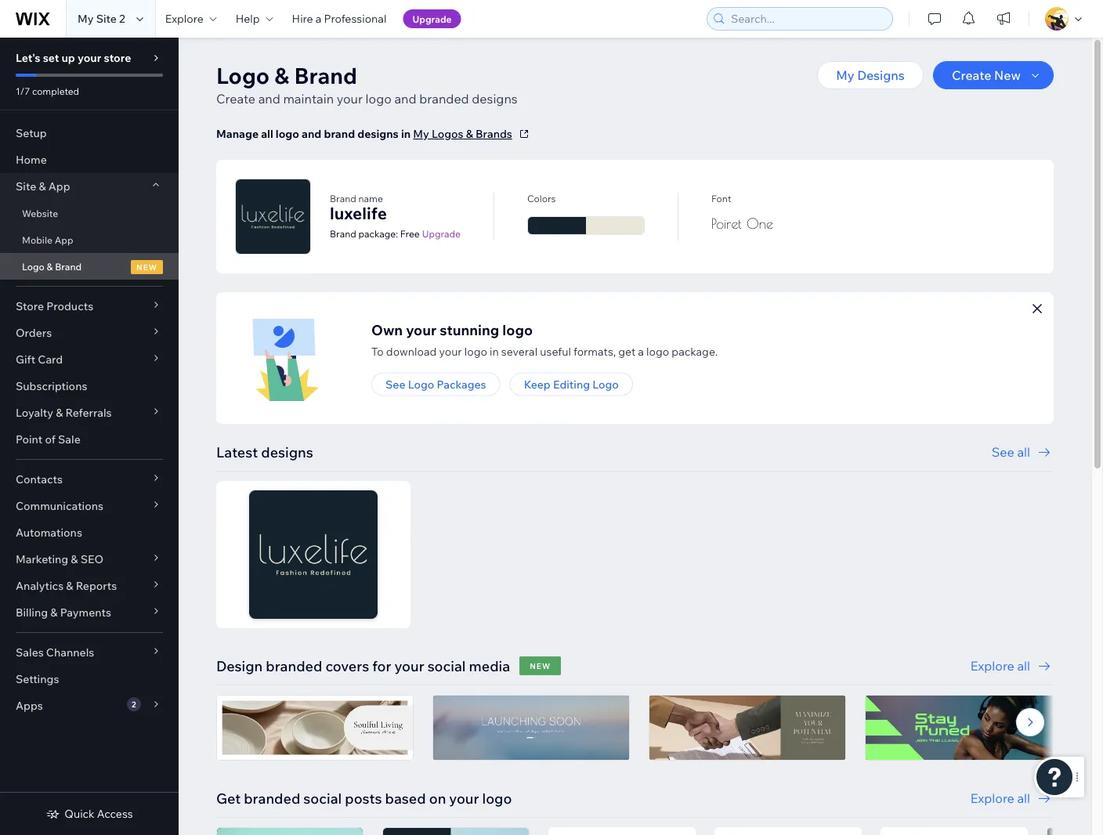 Task type: vqa. For each thing, say whether or not it's contained in the screenshot.
& associated with Billing & Payments
yes



Task type: describe. For each thing, give the bounding box(es) containing it.
my site 2
[[78, 12, 125, 25]]

1 horizontal spatial new
[[530, 661, 551, 671]]

help button
[[226, 0, 283, 38]]

& for logo & brand create and maintain your logo and branded designs
[[275, 62, 289, 89]]

0 horizontal spatial social
[[304, 790, 342, 807]]

formats,
[[574, 344, 616, 358]]

billing & payments button
[[0, 600, 179, 626]]

quick
[[65, 807, 95, 821]]

site inside dropdown button
[[16, 179, 36, 193]]

up
[[62, 51, 75, 65]]

logos
[[432, 127, 464, 141]]

automations
[[16, 526, 82, 540]]

logo right the get
[[647, 344, 669, 358]]

design
[[216, 657, 263, 675]]

2 horizontal spatial and
[[395, 91, 417, 107]]

channels
[[46, 646, 94, 659]]

website
[[22, 207, 58, 219]]

gift card button
[[0, 346, 179, 373]]

explore all button for get branded social posts based on your logo
[[971, 789, 1054, 808]]

access
[[97, 807, 133, 821]]

0 horizontal spatial and
[[258, 91, 280, 107]]

app inside dropdown button
[[48, 179, 70, 193]]

your down 'stunning'
[[439, 344, 462, 358]]

all for get branded social posts based on your logo
[[1018, 791, 1031, 806]]

0 vertical spatial upgrade button
[[403, 9, 461, 28]]

payments
[[60, 606, 111, 619]]

quick access button
[[46, 807, 133, 821]]

on
[[429, 790, 446, 807]]

brand down luxelife
[[330, 228, 356, 239]]

design branded covers for your social media
[[216, 657, 510, 675]]

1 vertical spatial upgrade button
[[422, 226, 461, 241]]

2 list from the top
[[216, 828, 1103, 835]]

1 vertical spatial app
[[55, 234, 73, 246]]

& for analytics & reports
[[66, 579, 73, 593]]

logo right on
[[482, 790, 512, 807]]

communications button
[[0, 493, 179, 520]]

manage
[[216, 127, 259, 141]]

mobile app link
[[0, 226, 179, 253]]

manage all logo and brand designs in
[[216, 127, 413, 141]]

create new button
[[933, 61, 1054, 89]]

sales
[[16, 646, 44, 659]]

orders
[[16, 326, 52, 340]]

mobile
[[22, 234, 52, 246]]

store products button
[[0, 293, 179, 320]]

subscriptions link
[[0, 373, 179, 400]]

sidebar element
[[0, 38, 179, 835]]

let's
[[16, 51, 40, 65]]

website link
[[0, 200, 179, 226]]

free
[[400, 228, 420, 239]]

of
[[45, 433, 56, 446]]

see for see all
[[992, 444, 1015, 460]]

settings link
[[0, 666, 179, 693]]

brand
[[324, 127, 355, 141]]

my designs
[[836, 67, 905, 83]]

package:
[[358, 228, 398, 239]]

get
[[619, 344, 636, 358]]

explore all for design branded covers for your social media
[[971, 658, 1031, 674]]

logo inside 'button'
[[408, 377, 434, 391]]

your up download
[[406, 321, 437, 338]]

logo up 'several'
[[503, 321, 533, 338]]

branded for posts
[[244, 790, 300, 807]]

setup
[[16, 126, 47, 140]]

brand name luxelife brand package: free upgrade
[[330, 193, 461, 239]]

useful
[[540, 344, 571, 358]]

set
[[43, 51, 59, 65]]

see logo packages button
[[371, 372, 500, 396]]

analytics
[[16, 579, 64, 593]]

1/7 completed
[[16, 85, 79, 97]]

1 list from the top
[[216, 695, 1063, 761]]

create new
[[952, 67, 1021, 83]]

branded for for
[[266, 657, 322, 675]]

editing
[[553, 377, 590, 391]]

point
[[16, 433, 43, 446]]

based
[[385, 790, 426, 807]]

explore all for get branded social posts based on your logo
[[971, 791, 1031, 806]]

latest designs
[[216, 443, 313, 461]]

get
[[216, 790, 241, 807]]

see logo packages
[[386, 377, 486, 391]]

let's set up your store
[[16, 51, 131, 65]]

hire a professional link
[[283, 0, 396, 38]]

a inside "link"
[[316, 12, 322, 25]]

my logos & brands
[[413, 127, 512, 141]]

mobile app
[[22, 234, 73, 246]]

orders button
[[0, 320, 179, 346]]

site & app button
[[0, 173, 179, 200]]

loyalty & referrals
[[16, 406, 112, 420]]

store products
[[16, 299, 93, 313]]

logo inside button
[[593, 377, 619, 391]]

1 horizontal spatial social
[[428, 657, 466, 675]]

home
[[16, 153, 47, 167]]

0 horizontal spatial in
[[401, 127, 411, 141]]

completed
[[32, 85, 79, 97]]

hire
[[292, 12, 313, 25]]

automations link
[[0, 520, 179, 546]]

luxelife
[[330, 203, 387, 223]]

download
[[386, 344, 437, 358]]

store
[[16, 299, 44, 313]]

name
[[358, 193, 383, 205]]

quick access
[[65, 807, 133, 821]]

loyalty & referrals button
[[0, 400, 179, 426]]

logo inside "logo & brand create and maintain your logo and branded designs"
[[216, 62, 270, 89]]

setup link
[[0, 120, 179, 147]]

gift
[[16, 353, 35, 366]]

marketing & seo button
[[0, 546, 179, 573]]

a inside own your stunning logo to download your logo in several useful formats, get a logo package.
[[638, 344, 644, 358]]

my for my site 2
[[78, 12, 94, 25]]

stunning
[[440, 321, 499, 338]]

logo & brand
[[22, 261, 82, 272]]

store
[[104, 51, 131, 65]]



Task type: locate. For each thing, give the bounding box(es) containing it.
0 vertical spatial 2
[[119, 12, 125, 25]]

& right 'logos'
[[466, 127, 473, 141]]

and up my logos & brands
[[395, 91, 417, 107]]

1 vertical spatial branded
[[266, 657, 322, 675]]

0 vertical spatial my
[[78, 12, 94, 25]]

1 horizontal spatial site
[[96, 12, 117, 25]]

upgrade inside button
[[413, 13, 452, 25]]

& for billing & payments
[[50, 606, 58, 619]]

products
[[46, 299, 93, 313]]

1 vertical spatial in
[[490, 344, 499, 358]]

upgrade button right the free
[[422, 226, 461, 241]]

explore for design branded covers for your social media
[[971, 658, 1015, 674]]

media
[[469, 657, 510, 675]]

app right mobile
[[55, 234, 73, 246]]

see all button
[[992, 443, 1054, 462]]

brand inside sidebar element
[[55, 261, 82, 272]]

0 vertical spatial explore all
[[971, 658, 1031, 674]]

& right loyalty
[[56, 406, 63, 420]]

1 vertical spatial site
[[16, 179, 36, 193]]

1 vertical spatial my
[[836, 67, 855, 83]]

logo inside "logo & brand create and maintain your logo and branded designs"
[[366, 91, 392, 107]]

a right the get
[[638, 344, 644, 358]]

1 vertical spatial explore all
[[971, 791, 1031, 806]]

and left brand
[[302, 127, 322, 141]]

my logos & brands button
[[413, 127, 531, 141]]

& up maintain
[[275, 62, 289, 89]]

explore all button
[[971, 657, 1054, 676], [971, 789, 1054, 808]]

a
[[316, 12, 322, 25], [638, 344, 644, 358]]

0 horizontal spatial create
[[216, 91, 256, 107]]

app
[[48, 179, 70, 193], [55, 234, 73, 246]]

1 vertical spatial upgrade
[[422, 228, 461, 239]]

1 explore all button from the top
[[971, 657, 1054, 676]]

reports
[[76, 579, 117, 593]]

1 horizontal spatial 2
[[132, 699, 136, 709]]

brand
[[294, 62, 357, 89], [330, 193, 356, 205], [330, 228, 356, 239], [55, 261, 82, 272]]

loyalty
[[16, 406, 53, 420]]

2 horizontal spatial designs
[[472, 91, 518, 107]]

branded left covers
[[266, 657, 322, 675]]

one
[[747, 215, 773, 232]]

maintain
[[283, 91, 334, 107]]

point of sale
[[16, 433, 81, 446]]

your inside "logo & brand create and maintain your logo and branded designs"
[[337, 91, 363, 107]]

package.
[[672, 344, 718, 358]]

latest
[[216, 443, 258, 461]]

my left 'logos'
[[413, 127, 429, 141]]

1 horizontal spatial and
[[302, 127, 322, 141]]

1 vertical spatial explore all button
[[971, 789, 1054, 808]]

social left "posts"
[[304, 790, 342, 807]]

create inside popup button
[[952, 67, 992, 83]]

new right 'media'
[[530, 661, 551, 671]]

help
[[236, 12, 260, 25]]

logo & brand create and maintain your logo and branded designs
[[216, 62, 518, 107]]

packages
[[437, 377, 486, 391]]

0 vertical spatial explore all button
[[971, 657, 1054, 676]]

explore for get branded social posts based on your logo
[[971, 791, 1015, 806]]

& for loyalty & referrals
[[56, 406, 63, 420]]

& up website
[[39, 179, 46, 193]]

0 vertical spatial app
[[48, 179, 70, 193]]

0 vertical spatial new
[[136, 262, 158, 272]]

branded up 'logos'
[[419, 91, 469, 107]]

own
[[371, 321, 403, 338]]

& inside "logo & brand create and maintain your logo and branded designs"
[[275, 62, 289, 89]]

gift card
[[16, 353, 63, 366]]

your up brand
[[337, 91, 363, 107]]

logo down maintain
[[276, 127, 299, 141]]

1 horizontal spatial my
[[413, 127, 429, 141]]

1 vertical spatial designs
[[358, 127, 399, 141]]

0 horizontal spatial a
[[316, 12, 322, 25]]

designs up 'brands'
[[472, 91, 518, 107]]

branded inside "logo & brand create and maintain your logo and branded designs"
[[419, 91, 469, 107]]

my up let's set up your store
[[78, 12, 94, 25]]

brand down mobile app
[[55, 261, 82, 272]]

0 horizontal spatial site
[[16, 179, 36, 193]]

0 vertical spatial upgrade
[[413, 13, 452, 25]]

0 vertical spatial see
[[386, 377, 406, 391]]

2 vertical spatial branded
[[244, 790, 300, 807]]

social left 'media'
[[428, 657, 466, 675]]

brands
[[476, 127, 512, 141]]

0 vertical spatial explore
[[165, 12, 204, 25]]

my inside button
[[413, 127, 429, 141]]

in left 'logos'
[[401, 127, 411, 141]]

0 horizontal spatial designs
[[261, 443, 313, 461]]

0 vertical spatial designs
[[472, 91, 518, 107]]

home link
[[0, 147, 179, 173]]

& inside button
[[466, 127, 473, 141]]

brand inside "logo & brand create and maintain your logo and branded designs"
[[294, 62, 357, 89]]

in inside own your stunning logo to download your logo in several useful formats, get a logo package.
[[490, 344, 499, 358]]

see inside 'button'
[[386, 377, 406, 391]]

keep
[[524, 377, 551, 391]]

logo inside sidebar element
[[22, 261, 45, 272]]

1 horizontal spatial a
[[638, 344, 644, 358]]

see inside button
[[992, 444, 1015, 460]]

upgrade button right professional
[[403, 9, 461, 28]]

2 vertical spatial my
[[413, 127, 429, 141]]

& inside popup button
[[66, 579, 73, 593]]

point of sale link
[[0, 426, 179, 453]]

&
[[275, 62, 289, 89], [466, 127, 473, 141], [39, 179, 46, 193], [47, 261, 53, 272], [56, 406, 63, 420], [71, 552, 78, 566], [66, 579, 73, 593], [50, 606, 58, 619]]

my for my logos & brands
[[413, 127, 429, 141]]

0 vertical spatial list
[[216, 695, 1063, 761]]

logo down download
[[408, 377, 434, 391]]

poiret
[[712, 215, 742, 232]]

0 horizontal spatial 2
[[119, 12, 125, 25]]

upgrade inside brand name luxelife brand package: free upgrade
[[422, 228, 461, 239]]

your right for
[[395, 657, 424, 675]]

logo
[[216, 62, 270, 89], [22, 261, 45, 272], [408, 377, 434, 391], [593, 377, 619, 391]]

& for site & app
[[39, 179, 46, 193]]

my designs button
[[818, 61, 924, 89]]

2 vertical spatial explore
[[971, 791, 1015, 806]]

1 horizontal spatial see
[[992, 444, 1015, 460]]

0 horizontal spatial see
[[386, 377, 406, 391]]

brand up maintain
[[294, 62, 357, 89]]

site up store
[[96, 12, 117, 25]]

billing & payments
[[16, 606, 111, 619]]

all for design branded covers for your social media
[[1018, 658, 1031, 674]]

0 horizontal spatial new
[[136, 262, 158, 272]]

designs right latest
[[261, 443, 313, 461]]

1 vertical spatial social
[[304, 790, 342, 807]]

0 vertical spatial site
[[96, 12, 117, 25]]

& left seo
[[71, 552, 78, 566]]

brand left name
[[330, 193, 356, 205]]

settings
[[16, 672, 59, 686]]

see for see logo packages
[[386, 377, 406, 391]]

0 horizontal spatial my
[[78, 12, 94, 25]]

upgrade button
[[403, 9, 461, 28], [422, 226, 461, 241]]

list
[[216, 695, 1063, 761], [216, 828, 1103, 835]]

upgrade right the free
[[422, 228, 461, 239]]

0 vertical spatial in
[[401, 127, 411, 141]]

all
[[261, 127, 273, 141], [1018, 444, 1031, 460], [1018, 658, 1031, 674], [1018, 791, 1031, 806]]

0 vertical spatial social
[[428, 657, 466, 675]]

new
[[136, 262, 158, 272], [530, 661, 551, 671]]

site down the home
[[16, 179, 36, 193]]

create inside "logo & brand create and maintain your logo and branded designs"
[[216, 91, 256, 107]]

2 vertical spatial designs
[[261, 443, 313, 461]]

1 horizontal spatial create
[[952, 67, 992, 83]]

& left reports
[[66, 579, 73, 593]]

designs inside "logo & brand create and maintain your logo and branded designs"
[[472, 91, 518, 107]]

all inside button
[[1018, 444, 1031, 460]]

& right billing
[[50, 606, 58, 619]]

sales channels button
[[0, 639, 179, 666]]

1 explore all from the top
[[971, 658, 1031, 674]]

in
[[401, 127, 411, 141], [490, 344, 499, 358]]

analytics & reports
[[16, 579, 117, 593]]

1 vertical spatial a
[[638, 344, 644, 358]]

my for my designs
[[836, 67, 855, 83]]

1 vertical spatial see
[[992, 444, 1015, 460]]

1 vertical spatial list
[[216, 828, 1103, 835]]

see all
[[992, 444, 1031, 460]]

explore all
[[971, 658, 1031, 674], [971, 791, 1031, 806]]

professional
[[324, 12, 387, 25]]

your right up
[[78, 51, 101, 65]]

0 vertical spatial create
[[952, 67, 992, 83]]

font
[[712, 193, 732, 205]]

1 horizontal spatial designs
[[358, 127, 399, 141]]

contacts
[[16, 473, 63, 486]]

& for marketing & seo
[[71, 552, 78, 566]]

your inside sidebar element
[[78, 51, 101, 65]]

my left designs
[[836, 67, 855, 83]]

2 horizontal spatial my
[[836, 67, 855, 83]]

2 down settings link
[[132, 699, 136, 709]]

Search... field
[[726, 8, 888, 30]]

branded right get at left
[[244, 790, 300, 807]]

0 vertical spatial branded
[[419, 91, 469, 107]]

& inside popup button
[[56, 406, 63, 420]]

create
[[952, 67, 992, 83], [216, 91, 256, 107]]

marketing
[[16, 552, 68, 566]]

1 horizontal spatial in
[[490, 344, 499, 358]]

1 vertical spatial new
[[530, 661, 551, 671]]

app up website
[[48, 179, 70, 193]]

& for logo & brand
[[47, 261, 53, 272]]

your right on
[[449, 790, 479, 807]]

and left maintain
[[258, 91, 280, 107]]

keep editing logo
[[524, 377, 619, 391]]

2 explore all from the top
[[971, 791, 1031, 806]]

0 vertical spatial a
[[316, 12, 322, 25]]

1 vertical spatial explore
[[971, 658, 1015, 674]]

hire a professional
[[292, 12, 387, 25]]

& down mobile app
[[47, 261, 53, 272]]

logo down mobile
[[22, 261, 45, 272]]

new
[[995, 67, 1021, 83]]

new down mobile app link
[[136, 262, 158, 272]]

sales channels
[[16, 646, 94, 659]]

site & app
[[16, 179, 70, 193]]

1/7
[[16, 85, 30, 97]]

logo down the help
[[216, 62, 270, 89]]

own your stunning logo to download your logo in several useful formats, get a logo package.
[[371, 321, 718, 358]]

in left 'several'
[[490, 344, 499, 358]]

designs
[[857, 67, 905, 83]]

and
[[258, 91, 280, 107], [395, 91, 417, 107], [302, 127, 322, 141]]

create up manage at the left of page
[[216, 91, 256, 107]]

logo right maintain
[[366, 91, 392, 107]]

sale
[[58, 433, 81, 446]]

communications
[[16, 499, 103, 513]]

several
[[501, 344, 538, 358]]

branded
[[419, 91, 469, 107], [266, 657, 322, 675], [244, 790, 300, 807]]

for
[[372, 657, 391, 675]]

posts
[[345, 790, 382, 807]]

1 vertical spatial create
[[216, 91, 256, 107]]

new inside sidebar element
[[136, 262, 158, 272]]

all for latest designs
[[1018, 444, 1031, 460]]

upgrade right professional
[[413, 13, 452, 25]]

get branded social posts based on your logo
[[216, 790, 512, 807]]

create left new
[[952, 67, 992, 83]]

1 vertical spatial 2
[[132, 699, 136, 709]]

a right hire
[[316, 12, 322, 25]]

2 explore all button from the top
[[971, 789, 1054, 808]]

apps
[[16, 699, 43, 713]]

subscriptions
[[16, 379, 87, 393]]

2 up store
[[119, 12, 125, 25]]

logo down 'stunning'
[[465, 344, 487, 358]]

card
[[38, 353, 63, 366]]

your
[[78, 51, 101, 65], [337, 91, 363, 107], [406, 321, 437, 338], [439, 344, 462, 358], [395, 657, 424, 675], [449, 790, 479, 807]]

social
[[428, 657, 466, 675], [304, 790, 342, 807]]

explore all button for design branded covers for your social media
[[971, 657, 1054, 676]]

designs right brand
[[358, 127, 399, 141]]

2 inside sidebar element
[[132, 699, 136, 709]]

my inside button
[[836, 67, 855, 83]]

analytics & reports button
[[0, 573, 179, 600]]

logo right editing
[[593, 377, 619, 391]]

billing
[[16, 606, 48, 619]]



